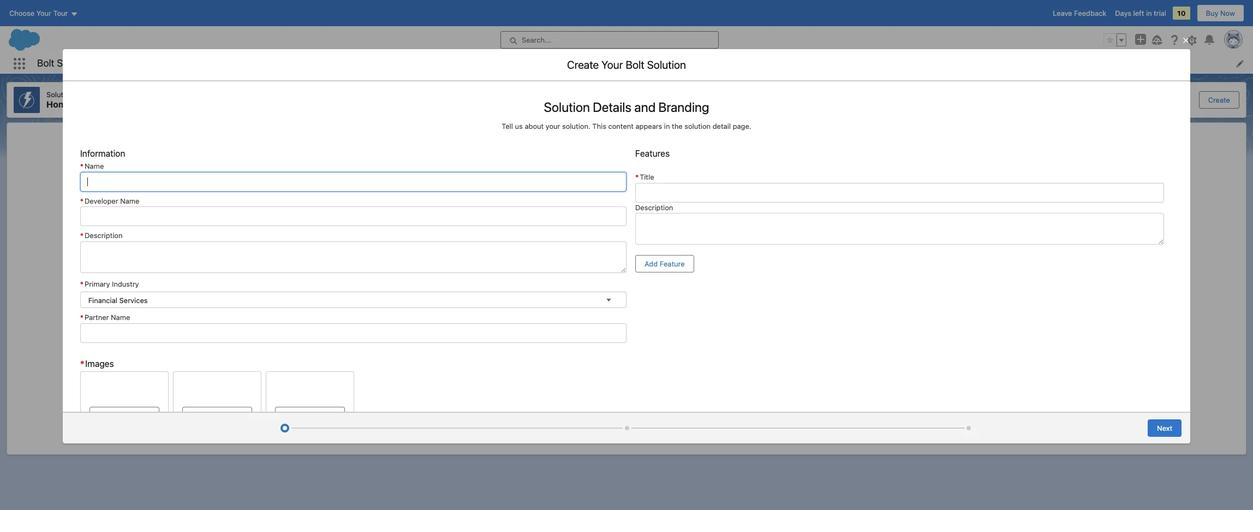 Task type: vqa. For each thing, say whether or not it's contained in the screenshot.
(%) at bottom
no



Task type: describe. For each thing, give the bounding box(es) containing it.
page.
[[733, 122, 752, 131]]

information
[[80, 149, 125, 158]]

create your bolt solution
[[567, 59, 686, 71]]

apps
[[683, 323, 699, 332]]

bolt solutions address needs of specific industries and functions with tailored apps and business processes. they include:
[[425, 323, 829, 332]]

detail
[[713, 122, 731, 131]]

create button
[[1200, 91, 1240, 109]]

details
[[593, 100, 632, 115]]

industries
[[559, 323, 592, 332]]

1 vertical spatial with
[[641, 323, 654, 332]]

solutions up home
[[46, 90, 77, 99]]

address
[[472, 323, 499, 332]]

solution.
[[562, 122, 591, 131]]

this
[[593, 122, 607, 131]]

title
[[640, 173, 654, 181]]

bolt left address
[[425, 323, 438, 332]]

0 horizontal spatial with
[[572, 292, 600, 310]]

home
[[46, 99, 71, 109]]

get started with lightning bolt solutions image
[[495, 153, 758, 265]]

* for name
[[80, 162, 84, 171]]

days
[[1116, 9, 1132, 17]]

solution details and branding
[[544, 100, 710, 115]]

Description text field
[[636, 213, 1165, 245]]

0 vertical spatial name
[[85, 162, 104, 171]]

search... button
[[501, 31, 719, 49]]

processes.
[[747, 323, 783, 332]]

partner
[[85, 313, 109, 322]]

name for partner name
[[111, 313, 130, 322]]

10
[[1178, 9, 1186, 17]]

solutions home
[[46, 90, 77, 109]]

content
[[609, 122, 634, 131]]

business
[[716, 323, 745, 332]]

bolt up 'apps'
[[668, 292, 694, 310]]

financial services
[[88, 296, 148, 305]]

* for title
[[636, 173, 639, 181]]

images
[[85, 359, 114, 368]]

get
[[495, 292, 519, 310]]

name for developer name
[[120, 196, 139, 205]]

1 horizontal spatial and
[[635, 100, 656, 115]]

services
[[119, 296, 148, 305]]

needs
[[501, 323, 521, 332]]

they
[[785, 323, 801, 332]]

of
[[523, 323, 529, 332]]

create for create your bolt solution
[[567, 59, 599, 71]]

about
[[525, 122, 544, 131]]

tailored
[[656, 323, 681, 332]]

* for partner name
[[80, 313, 84, 322]]

us
[[515, 122, 523, 131]]

1 horizontal spatial solution
[[647, 59, 686, 71]]

buy now button
[[1197, 4, 1245, 22]]

days left in trial
[[1116, 9, 1167, 17]]

add
[[645, 260, 658, 268]]

next
[[1158, 424, 1173, 432]]

trial
[[1154, 9, 1167, 17]]

branding
[[659, 100, 710, 115]]

primary
[[85, 279, 110, 288]]

industry
[[112, 279, 139, 288]]

get started with lightning bolt solutions
[[495, 292, 759, 310]]

primary industry
[[85, 279, 139, 288]]



Task type: locate. For each thing, give the bounding box(es) containing it.
*
[[80, 162, 84, 171], [636, 173, 639, 181], [80, 196, 84, 205], [80, 231, 84, 240], [80, 279, 84, 288], [80, 313, 84, 322], [80, 359, 84, 368]]

in
[[1147, 9, 1152, 17], [664, 122, 670, 131]]

description down developer
[[85, 231, 123, 240]]

name down financial services
[[111, 313, 130, 322]]

0 vertical spatial solution
[[647, 59, 686, 71]]

in left the the
[[664, 122, 670, 131]]

include:
[[803, 323, 829, 332]]

* for primary industry
[[80, 279, 84, 288]]

1 vertical spatial description
[[85, 231, 123, 240]]

create inside button
[[1209, 96, 1231, 104]]

functions
[[608, 323, 639, 332]]

developer name
[[85, 196, 139, 205]]

0 vertical spatial create
[[567, 59, 599, 71]]

feature
[[660, 260, 685, 268]]

with left tailored
[[641, 323, 654, 332]]

name
[[85, 162, 104, 171], [120, 196, 139, 205], [111, 313, 130, 322]]

1 vertical spatial in
[[664, 122, 670, 131]]

features
[[636, 149, 670, 158]]

name down the information
[[85, 162, 104, 171]]

solutions
[[57, 57, 97, 69], [46, 90, 77, 99], [698, 292, 759, 310], [440, 323, 470, 332]]

solutions up solutions home at top left
[[57, 57, 97, 69]]

bolt solutions
[[37, 57, 97, 69]]

tell
[[502, 122, 513, 131]]

1 horizontal spatial with
[[641, 323, 654, 332]]

now
[[1221, 9, 1236, 17]]

0 horizontal spatial and
[[594, 323, 606, 332]]

2 horizontal spatial and
[[701, 323, 714, 332]]

description down title
[[636, 203, 673, 212]]

lightning bolt image
[[14, 87, 40, 113]]

1 horizontal spatial description
[[636, 203, 673, 212]]

with up "industries"
[[572, 292, 600, 310]]

solution up branding
[[647, 59, 686, 71]]

developer
[[85, 196, 118, 205]]

create
[[567, 59, 599, 71], [1209, 96, 1231, 104]]

bolt
[[37, 57, 54, 69], [626, 59, 645, 71], [668, 292, 694, 310], [425, 323, 438, 332]]

with
[[572, 292, 600, 310], [641, 323, 654, 332]]

1 vertical spatial create
[[1209, 96, 1231, 104]]

0 vertical spatial in
[[1147, 9, 1152, 17]]

left
[[1134, 9, 1145, 17]]

description
[[636, 203, 673, 212], [85, 231, 123, 240]]

1 horizontal spatial create
[[1209, 96, 1231, 104]]

and right 'apps'
[[701, 323, 714, 332]]

* for developer name
[[80, 196, 84, 205]]

1 vertical spatial name
[[120, 196, 139, 205]]

started
[[522, 292, 569, 310]]

your
[[602, 59, 623, 71]]

0 horizontal spatial description
[[85, 231, 123, 240]]

and up "appears"
[[635, 100, 656, 115]]

0 horizontal spatial in
[[664, 122, 670, 131]]

leave feedback
[[1053, 9, 1107, 17]]

solutions left address
[[440, 323, 470, 332]]

solution
[[685, 122, 711, 131]]

partner name
[[85, 313, 130, 322]]

leave feedback link
[[1053, 9, 1107, 17]]

solutions up business at the bottom right
[[698, 292, 759, 310]]

0 vertical spatial description
[[636, 203, 673, 212]]

buy
[[1206, 9, 1219, 17]]

feedback
[[1075, 9, 1107, 17]]

group
[[1104, 33, 1127, 46]]

specific
[[531, 323, 557, 332]]

solution
[[647, 59, 686, 71], [544, 100, 590, 115]]

and
[[635, 100, 656, 115], [594, 323, 606, 332], [701, 323, 714, 332]]

create for create
[[1209, 96, 1231, 104]]

your
[[546, 122, 561, 131]]

in right left
[[1147, 9, 1152, 17]]

solution up "solution."
[[544, 100, 590, 115]]

0 horizontal spatial create
[[567, 59, 599, 71]]

search...
[[522, 35, 551, 44]]

1 vertical spatial solution
[[544, 100, 590, 115]]

buy now
[[1206, 9, 1236, 17]]

lightning
[[603, 292, 665, 310]]

0 horizontal spatial solution
[[544, 100, 590, 115]]

leave
[[1053, 9, 1073, 17]]

appears
[[636, 122, 662, 131]]

financial services button
[[80, 292, 627, 308]]

name right developer
[[120, 196, 139, 205]]

next button
[[1148, 419, 1182, 437]]

financial
[[88, 296, 117, 305]]

None text field
[[80, 172, 627, 192], [80, 323, 627, 343], [80, 172, 627, 192], [80, 323, 627, 343]]

1 horizontal spatial in
[[1147, 9, 1152, 17]]

tell us about your solution. this content appears in the solution detail page.
[[502, 122, 752, 131]]

* for description
[[80, 231, 84, 240]]

2 vertical spatial name
[[111, 313, 130, 322]]

bolt up solutions home at top left
[[37, 57, 54, 69]]

add feature button
[[636, 255, 694, 273]]

add feature
[[645, 260, 685, 268]]

bolt right your on the left top of page
[[626, 59, 645, 71]]

the
[[672, 122, 683, 131]]

and left functions
[[594, 323, 606, 332]]

None text field
[[636, 183, 1165, 202], [80, 207, 627, 226], [80, 241, 627, 273], [636, 183, 1165, 202], [80, 207, 627, 226], [80, 241, 627, 273]]

0 vertical spatial with
[[572, 292, 600, 310]]



